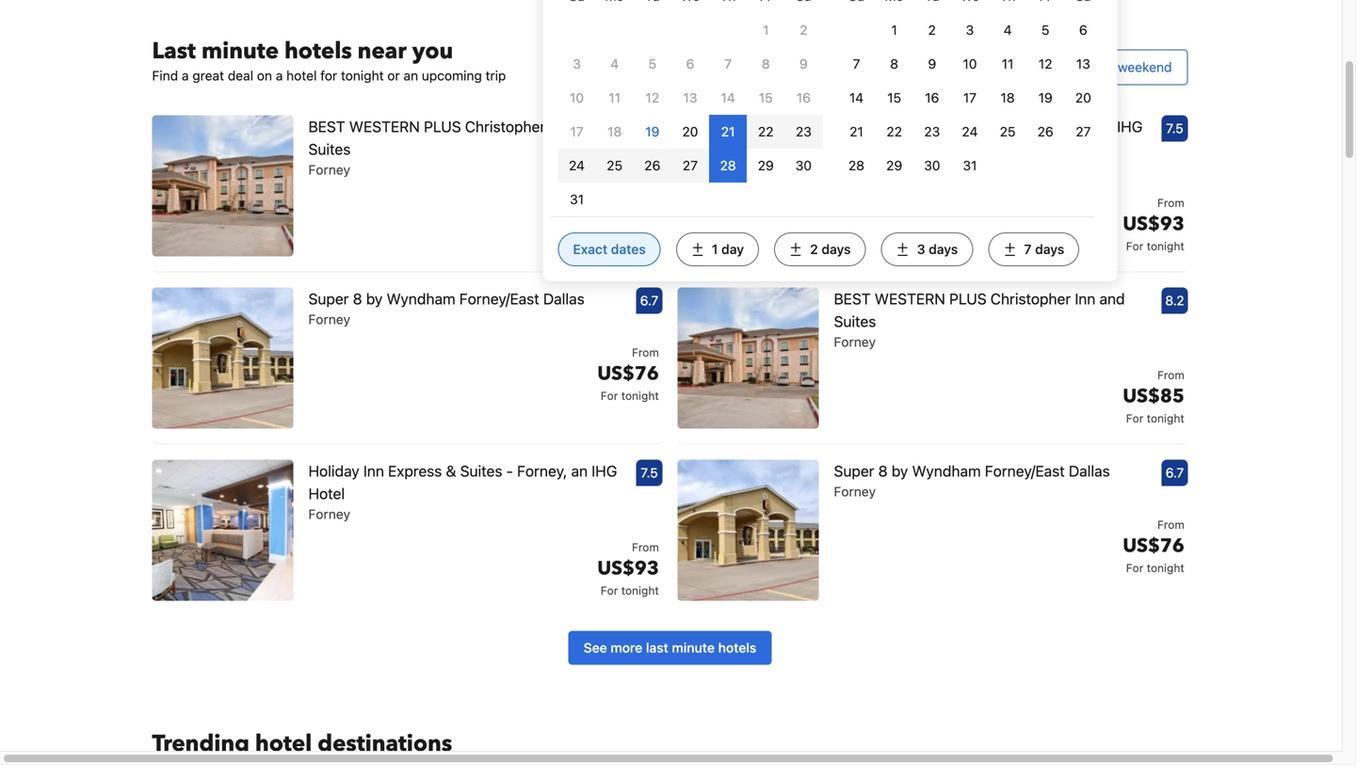 Task type: locate. For each thing, give the bounding box(es) containing it.
0 vertical spatial holiday inn express & suites - forney, an ihg hotel forney
[[834, 118, 1143, 178]]

exact dates
[[573, 242, 646, 257]]

0 horizontal spatial scored 8.2 element
[[636, 115, 663, 142]]

best down last minute hotels near you find a great deal on a hotel for tonight or an upcoming trip on the left top of page
[[308, 118, 345, 136]]

0 vertical spatial 27
[[1076, 124, 1091, 139]]

2 vertical spatial 3
[[917, 242, 925, 257]]

12 down 5 checkbox
[[1039, 56, 1052, 72]]

9
[[800, 56, 808, 72], [928, 56, 936, 72]]

7 for 7 january 2024 'checkbox'
[[853, 56, 860, 72]]

1 up the 8 january 2024 option
[[891, 22, 897, 38]]

see
[[584, 641, 607, 656]]

best
[[308, 118, 345, 136], [834, 290, 871, 308]]

3 up 10 december 2023 option
[[573, 56, 581, 72]]

holiday for left scored 7.5 element
[[308, 463, 359, 480]]

inn
[[549, 118, 570, 136], [889, 118, 910, 136], [1075, 290, 1096, 308], [363, 463, 384, 480]]

7 right 3 days
[[1024, 242, 1032, 257]]

by
[[366, 290, 383, 308], [892, 463, 908, 480]]

1 horizontal spatial hotel
[[834, 140, 870, 158]]

1 horizontal spatial 26
[[1038, 124, 1054, 139]]

christopher down "7 days"
[[991, 290, 1071, 308]]

a right find in the left top of the page
[[182, 68, 189, 83]]

0 vertical spatial best western plus christopher inn and suites element
[[152, 115, 663, 273]]

6 up 13 checkbox
[[686, 56, 694, 72]]

scored 8.2 element for from
[[1162, 288, 1188, 314]]

17
[[963, 90, 977, 106], [570, 124, 584, 139]]

1 hotels from the left
[[892, 59, 931, 75]]

1 vertical spatial 25
[[607, 158, 623, 173]]

9 up the 16 "checkbox"
[[928, 56, 936, 72]]

14
[[721, 90, 735, 106], [849, 90, 864, 106]]

28 down 21 december 2023 option
[[720, 158, 736, 173]]

0 horizontal spatial super 8 by wyndham forney/east dallas element
[[152, 288, 663, 445]]

30 December 2023 checkbox
[[796, 158, 812, 173]]

19 January 2024 checkbox
[[1038, 90, 1053, 106]]

27 down 20 january 2024 option
[[1076, 124, 1091, 139]]

super
[[308, 290, 349, 308], [834, 463, 874, 480]]

13 down '6 december 2023' 'option'
[[683, 90, 697, 106]]

18 for 18 january 2024 "checkbox" on the right top
[[1001, 90, 1015, 106]]

a right on
[[276, 68, 283, 83]]

27
[[1076, 124, 1091, 139], [683, 158, 698, 173]]

22 down 15 option
[[758, 124, 774, 139]]

hotel
[[286, 68, 317, 83], [255, 729, 312, 760]]

1 horizontal spatial by
[[892, 463, 908, 480]]

7.5
[[1166, 121, 1183, 136], [641, 465, 658, 481]]

0 horizontal spatial holiday
[[308, 463, 359, 480]]

12 January 2024 checkbox
[[1039, 56, 1052, 72]]

- for the rightmost scored 7.5 element
[[1032, 118, 1039, 136]]

2 days from the left
[[929, 242, 958, 257]]

4 for 4 december 2023 "checkbox"
[[610, 56, 619, 72]]

29
[[758, 158, 774, 173], [886, 158, 902, 173]]

20 up 27 january 2024 option
[[1075, 90, 1091, 106]]

29 down 22 december 2023 checkbox
[[758, 158, 774, 173]]

us$76
[[597, 361, 659, 387], [1123, 534, 1185, 560]]

12 down the 5 december 2023 checkbox
[[646, 90, 659, 106]]

8
[[762, 56, 770, 72], [890, 56, 898, 72], [353, 290, 362, 308], [878, 463, 888, 480]]

21 for 21 january 2024 checkbox
[[850, 124, 863, 139]]

1 vertical spatial best
[[834, 290, 871, 308]]

7.5 for left scored 7.5 element
[[641, 465, 658, 481]]

26 down 19 january 2024 option
[[1038, 124, 1054, 139]]

0 horizontal spatial 1
[[712, 242, 718, 257]]

6 December 2023 checkbox
[[686, 56, 694, 72]]

0 horizontal spatial hotels
[[284, 36, 352, 67]]

for left 10 january 2024 option on the right top of page
[[934, 59, 951, 75]]

or
[[387, 68, 400, 83]]

31 down the 24 checkbox
[[570, 192, 584, 207]]

ihg for left scored 7.5 element
[[592, 463, 617, 480]]

super 8 by wyndham forney/east dallas element
[[152, 288, 663, 445], [678, 460, 1188, 617]]

1 left day
[[712, 242, 718, 257]]

best western plus christopher inn and suites forney
[[308, 118, 600, 178], [834, 290, 1125, 350]]

18 down "11" option
[[608, 124, 622, 139]]

30 for 30 option
[[924, 158, 940, 173]]

1 horizontal spatial super 8 by wyndham forney/east dallas element
[[678, 460, 1188, 617]]

1 horizontal spatial 13
[[1076, 56, 1090, 72]]

20 up '27' checkbox
[[682, 124, 698, 139]]

0 horizontal spatial 12
[[646, 90, 659, 106]]

7 January 2024 checkbox
[[853, 56, 860, 72]]

1 9 from the left
[[800, 56, 808, 72]]

25
[[1000, 124, 1016, 139], [607, 158, 623, 173]]

25 down 18 january 2024 "checkbox" on the right top
[[1000, 124, 1016, 139]]

1 horizontal spatial express
[[914, 118, 967, 136]]

0 vertical spatial 25
[[1000, 124, 1016, 139]]

28 down 21 january 2024 checkbox
[[848, 158, 865, 173]]

14 up 21 december 2023 option
[[721, 90, 735, 106]]

7
[[724, 56, 732, 72], [853, 56, 860, 72], [1024, 242, 1032, 257]]

11 up 18 december 2023 option
[[609, 90, 621, 106]]

4 January 2024 checkbox
[[1004, 22, 1012, 38]]

super 8 by wyndham forney/east dallas image
[[152, 288, 293, 429], [678, 460, 819, 601]]

26
[[1038, 124, 1054, 139], [644, 158, 660, 173]]

13 for 13 checkbox
[[683, 90, 697, 106]]

hotels
[[284, 36, 352, 67], [718, 641, 756, 656]]

last
[[152, 36, 196, 67]]

western down or on the top left of page
[[349, 118, 420, 136]]

1 vertical spatial 4
[[610, 56, 619, 72]]

0 vertical spatial ihg
[[1117, 118, 1143, 136]]

2 days
[[810, 242, 851, 257]]

hotels right "last"
[[718, 641, 756, 656]]

scored 8.2 element
[[636, 115, 663, 142], [1162, 288, 1188, 314]]

6
[[1079, 22, 1087, 38], [686, 56, 694, 72]]

super 8 by wyndham forney/east dallas forney for topmost super 8 by wyndham forney/east dallas image
[[308, 290, 585, 327]]

best down 2 days
[[834, 290, 871, 308]]

for
[[601, 240, 618, 253], [1126, 240, 1144, 253], [601, 390, 618, 403], [1126, 412, 1144, 425], [1126, 562, 1144, 575], [601, 584, 618, 598]]

from
[[1157, 196, 1185, 210], [632, 346, 659, 359], [1157, 369, 1185, 382], [1157, 519, 1185, 532], [632, 541, 659, 554]]

5 up 12 december 2023 checkbox
[[648, 56, 656, 72]]

forney/east
[[459, 290, 539, 308], [985, 463, 1065, 480]]

25 down 18 december 2023 option
[[607, 158, 623, 173]]

trending
[[152, 729, 249, 760]]

suites
[[986, 118, 1028, 136], [308, 140, 351, 158], [834, 313, 876, 331], [460, 463, 502, 480]]

for for this
[[1072, 59, 1089, 75]]

22 for 22 january 2024 checkbox
[[887, 124, 902, 139]]

1 29 from the left
[[758, 158, 774, 173]]

0 vertical spatial 8.2
[[640, 121, 659, 136]]

us$85
[[597, 212, 659, 237], [1123, 384, 1185, 410]]

us$76 for super 8 by wyndham forney/east dallas image to the bottom
[[1123, 534, 1185, 560]]

0 vertical spatial scored 6.7 element
[[636, 288, 663, 314]]

best western plus christopher inn and suites forney for for
[[308, 118, 600, 178]]

0 vertical spatial 31
[[963, 158, 977, 173]]

hotels for hotels for tonight
[[892, 59, 931, 75]]

20 for 20 january 2024 option
[[1075, 90, 1091, 106]]

17 down 10 december 2023 option
[[570, 124, 584, 139]]

best western plus christopher inn and suites image
[[152, 115, 293, 257], [678, 288, 819, 429]]

21 up 28 december 2023 option
[[721, 124, 735, 139]]

& for left scored 7.5 element
[[446, 463, 456, 480]]

4
[[1004, 22, 1012, 38], [610, 56, 619, 72]]

an for left scored 7.5 element
[[571, 463, 588, 480]]

christopher
[[465, 118, 545, 136], [991, 290, 1071, 308]]

1 horizontal spatial scored 6.7 element
[[1162, 460, 1188, 487]]

7 up 14 checkbox
[[853, 56, 860, 72]]

6.7 down from us$85 for tonight
[[1166, 465, 1184, 481]]

4 up '11 january 2024' "checkbox"
[[1004, 22, 1012, 38]]

1 23 from the left
[[796, 124, 812, 139]]

us$93
[[1123, 212, 1185, 237], [597, 556, 659, 582]]

scored 6.7 element down dates
[[636, 288, 663, 314]]

1 horizontal spatial 31
[[963, 158, 977, 173]]

super for topmost super 8 by wyndham forney/east dallas image
[[308, 290, 349, 308]]

0 horizontal spatial best western plus christopher inn and suites image
[[152, 115, 293, 257]]

1 horizontal spatial an
[[571, 463, 588, 480]]

0 horizontal spatial from us$93 for tonight
[[597, 541, 659, 598]]

16 January 2024 checkbox
[[925, 90, 939, 106]]

scored 6.7 element
[[636, 288, 663, 314], [1162, 460, 1188, 487]]

0 horizontal spatial 26
[[644, 158, 660, 173]]

31 December 2023 checkbox
[[570, 192, 584, 207]]

7 days
[[1024, 242, 1064, 257]]

exact
[[573, 242, 608, 257]]

0 vertical spatial plus
[[424, 118, 461, 136]]

1 15 from the left
[[759, 90, 773, 106]]

25 January 2024 checkbox
[[1000, 124, 1016, 139]]

1 vertical spatial 12
[[646, 90, 659, 106]]

best western plus christopher inn and suites forney for us$85
[[834, 290, 1125, 350]]

1
[[763, 22, 769, 38], [891, 22, 897, 38], [712, 242, 718, 257]]

plus down upcoming at the left top
[[424, 118, 461, 136]]

2 horizontal spatial an
[[1097, 118, 1113, 136]]

ihg for the rightmost scored 7.5 element
[[1117, 118, 1143, 136]]

0 horizontal spatial western
[[349, 118, 420, 136]]

0 vertical spatial 11
[[1002, 56, 1014, 72]]

1 horizontal spatial 5
[[1042, 22, 1050, 38]]

11
[[1002, 56, 1014, 72], [609, 90, 621, 106]]

10
[[963, 56, 977, 72], [570, 90, 584, 106]]

trip
[[486, 68, 506, 83]]

hotels
[[892, 59, 931, 75], [1029, 59, 1068, 75]]

2 horizontal spatial 1
[[891, 22, 897, 38]]

2 14 from the left
[[849, 90, 864, 106]]

3 for 3 january 2024 option
[[966, 22, 974, 38]]

scored 6.7 element for super 8 by wyndham forney/east dallas image to the bottom
[[1162, 460, 1188, 487]]

for inside us$85 for tonight
[[601, 240, 618, 253]]

0 horizontal spatial by
[[366, 290, 383, 308]]

1 horizontal spatial 19
[[1038, 90, 1053, 106]]

1 horizontal spatial ihg
[[1117, 118, 1143, 136]]

0 horizontal spatial scored 7.5 element
[[636, 460, 663, 487]]

13 December 2023 checkbox
[[683, 90, 697, 106]]

- for left scored 7.5 element
[[506, 463, 513, 480]]

dallas
[[543, 290, 585, 308], [1069, 463, 1110, 480]]

scored 6.7 element down from us$85 for tonight
[[1162, 460, 1188, 487]]

from inside from us$85 for tonight
[[1157, 369, 1185, 382]]

1 30 from the left
[[796, 158, 812, 173]]

16 down hotels for tonight
[[925, 90, 939, 106]]

0 vertical spatial best
[[308, 118, 345, 136]]

3
[[966, 22, 974, 38], [573, 56, 581, 72], [917, 242, 925, 257]]

3 January 2024 checkbox
[[966, 22, 974, 38]]

10 up 17 january 2024 option
[[963, 56, 977, 72]]

1 horizontal spatial 7
[[853, 56, 860, 72]]

3 for 3 december 2023 option
[[573, 56, 581, 72]]

and
[[574, 118, 600, 136], [1100, 290, 1125, 308]]

destinations
[[318, 729, 452, 760]]

1 vertical spatial forney/east
[[985, 463, 1065, 480]]

from for topmost super 8 by wyndham forney/east dallas image
[[632, 346, 659, 359]]

2 23 from the left
[[924, 124, 940, 139]]

1 22 from the left
[[758, 124, 774, 139]]

super 8 by wyndham forney/east dallas forney for super 8 by wyndham forney/east dallas image to the bottom
[[834, 463, 1110, 500]]

13 left "this"
[[1076, 56, 1090, 72]]

26 January 2024 checkbox
[[1038, 124, 1054, 139]]

1 horizontal spatial 1
[[763, 22, 769, 38]]

0 horizontal spatial scored 6.7 element
[[636, 288, 663, 314]]

1 vertical spatial 5
[[648, 56, 656, 72]]

1 14 from the left
[[721, 90, 735, 106]]

1 horizontal spatial 23
[[924, 124, 940, 139]]

2 21 from the left
[[850, 124, 863, 139]]

best western plus christopher inn and suites forney down 3 days
[[834, 290, 1125, 350]]

a
[[182, 68, 189, 83], [276, 68, 283, 83]]

29 down 22 january 2024 checkbox
[[886, 158, 902, 173]]

23
[[796, 124, 812, 139], [924, 124, 940, 139]]

0 vertical spatial &
[[971, 118, 982, 136]]

1 horizontal spatial scored 8.2 element
[[1162, 288, 1188, 314]]

hotels inside button
[[718, 641, 756, 656]]

wyndham
[[387, 290, 455, 308], [912, 463, 981, 480]]

23 down 16 option
[[796, 124, 812, 139]]

15
[[759, 90, 773, 106], [887, 90, 901, 106]]

6.7 down dates
[[640, 293, 659, 309]]

0 horizontal spatial for
[[320, 68, 337, 83]]

hotel for left scored 7.5 element
[[308, 485, 345, 503]]

western down 3 days
[[875, 290, 945, 308]]

14 for 14 december 2023 checkbox
[[721, 90, 735, 106]]

0 horizontal spatial 7
[[724, 56, 732, 72]]

for right on
[[320, 68, 337, 83]]

scored 7.5 element
[[1162, 115, 1188, 142], [636, 460, 663, 487]]

3 down 30 option
[[917, 242, 925, 257]]

23 up 30 option
[[924, 124, 940, 139]]

express
[[914, 118, 967, 136], [388, 463, 442, 480]]

15 December 2023 checkbox
[[759, 90, 773, 106]]

0 vertical spatial an
[[403, 68, 418, 83]]

1 vertical spatial from us$93 for tonight
[[597, 541, 659, 598]]

1 vertical spatial holiday
[[308, 463, 359, 480]]

plus
[[424, 118, 461, 136], [949, 290, 987, 308]]

8.2 for from
[[1165, 293, 1184, 309]]

18
[[1001, 90, 1015, 106], [608, 124, 622, 139]]

dallas for topmost super 8 by wyndham forney/east dallas image scored 6.7 element
[[543, 290, 585, 308]]

5
[[1042, 22, 1050, 38], [648, 56, 656, 72]]

2 hotels from the left
[[1029, 59, 1068, 75]]

16
[[797, 90, 811, 106], [925, 90, 939, 106]]

28
[[720, 158, 736, 173], [848, 158, 865, 173]]

24
[[962, 124, 978, 139], [569, 158, 585, 173]]

0 vertical spatial 18
[[1001, 90, 1015, 106]]

hotel right on
[[286, 68, 317, 83]]

7 up 14 december 2023 checkbox
[[724, 56, 732, 72]]

1 vertical spatial 13
[[683, 90, 697, 106]]

1 horizontal spatial holiday inn express & suites - forney, an ihg hotel forney
[[834, 118, 1143, 178]]

1 vertical spatial super 8 by wyndham forney/east dallas element
[[678, 460, 1188, 617]]

1 vertical spatial &
[[446, 463, 456, 480]]

19 up 26 checkbox
[[645, 124, 660, 139]]

1 vertical spatial 6
[[686, 56, 694, 72]]

for left "this"
[[1072, 59, 1089, 75]]

2 29 from the left
[[886, 158, 902, 173]]

ihg
[[1117, 118, 1143, 136], [592, 463, 617, 480]]

0 horizontal spatial &
[[446, 463, 456, 480]]

forney, for left scored 7.5 element
[[517, 463, 567, 480]]

4 up "11" option
[[610, 56, 619, 72]]

holiday
[[834, 118, 885, 136], [308, 463, 359, 480]]

5 up 12 january 2024 option
[[1042, 22, 1050, 38]]

forney
[[308, 162, 350, 178], [834, 162, 876, 178], [308, 312, 350, 327], [834, 334, 876, 350], [834, 484, 876, 500], [308, 507, 350, 522]]

plus down 3 days
[[949, 290, 987, 308]]

0 horizontal spatial super 8 by wyndham forney/east dallas forney
[[308, 290, 585, 327]]

1 horizontal spatial hotels
[[718, 641, 756, 656]]

1 horizontal spatial 17
[[963, 90, 977, 106]]

2 horizontal spatial 3
[[966, 22, 974, 38]]

11 for '11 january 2024' "checkbox"
[[1002, 56, 1014, 72]]

11 up 18 january 2024 "checkbox" on the right top
[[1002, 56, 1014, 72]]

24 up 31 option
[[569, 158, 585, 173]]

0 horizontal spatial holiday inn express & suites - forney, an ihg hotel element
[[152, 460, 663, 617]]

hotel right trending
[[255, 729, 312, 760]]

0 vertical spatial holiday
[[834, 118, 885, 136]]

22 down 15 checkbox
[[887, 124, 902, 139]]

23 for 23 december 2023 option at top
[[796, 124, 812, 139]]

1 up 8 option
[[763, 22, 769, 38]]

for
[[934, 59, 951, 75], [1072, 59, 1089, 75], [320, 68, 337, 83]]

from us$93 for tonight
[[1123, 196, 1185, 253], [597, 541, 659, 598]]

6.7 for super 8 by wyndham forney/east dallas image to the bottom
[[1166, 465, 1184, 481]]

from us$85 for tonight
[[1123, 369, 1185, 425]]

2 up 9 december 2023 option
[[800, 22, 808, 38]]

0 horizontal spatial 15
[[759, 90, 773, 106]]

0 horizontal spatial 30
[[796, 158, 812, 173]]

minute right "last"
[[672, 641, 715, 656]]

&
[[971, 118, 982, 136], [446, 463, 456, 480]]

10 up 17 option
[[570, 90, 584, 106]]

9 up 16 option
[[800, 56, 808, 72]]

0 horizontal spatial ihg
[[592, 463, 617, 480]]

0 horizontal spatial 29
[[758, 158, 774, 173]]

27 down 20 december 2023 "option"
[[683, 158, 698, 173]]

1 horizontal spatial 4
[[1004, 22, 1012, 38]]

12 for 12 december 2023 checkbox
[[646, 90, 659, 106]]

10 for 10 january 2024 option on the right top of page
[[963, 56, 977, 72]]

1 days from the left
[[822, 242, 851, 257]]

1 vertical spatial 20
[[682, 124, 698, 139]]

24 down 17 january 2024 option
[[962, 124, 978, 139]]

24 January 2024 checkbox
[[962, 124, 978, 139]]

us$85 for tonight
[[597, 212, 659, 253]]

dallas for scored 6.7 element corresponding to super 8 by wyndham forney/east dallas image to the bottom
[[1069, 463, 1110, 480]]

holiday inn express & suites - forney, an ihg hotel forney
[[834, 118, 1143, 178], [308, 463, 617, 522]]

15 up 22 december 2023 checkbox
[[759, 90, 773, 106]]

1 for 6
[[763, 22, 769, 38]]

hotel
[[834, 140, 870, 158], [308, 485, 345, 503]]

0 vertical spatial 13
[[1076, 56, 1090, 72]]

hotels up 19 january 2024 option
[[1029, 59, 1068, 75]]

17 December 2023 checkbox
[[570, 124, 584, 139]]

best western plus christopher inn and suites element
[[152, 115, 663, 273], [678, 288, 1188, 445]]

more
[[611, 641, 643, 656]]

17 down 10 january 2024 option on the right top of page
[[963, 90, 977, 106]]

27 December 2023 checkbox
[[683, 158, 698, 173]]

1 horizontal spatial holiday inn express & suites - forney, an ihg hotel image
[[678, 115, 819, 257]]

2 15 from the left
[[887, 90, 901, 106]]

3 days from the left
[[1035, 242, 1064, 257]]

2 horizontal spatial for
[[1072, 59, 1089, 75]]

8.2
[[640, 121, 659, 136], [1165, 293, 1184, 309]]

forney/east for topmost super 8 by wyndham forney/east dallas image scored 6.7 element
[[459, 290, 539, 308]]

hotels for tonight
[[892, 59, 998, 75]]

21 up '28 january 2024' option
[[850, 124, 863, 139]]

18 December 2023 checkbox
[[608, 124, 622, 139]]

21 for 21 december 2023 option
[[721, 124, 735, 139]]

1 horizontal spatial best western plus christopher inn and suites element
[[678, 288, 1188, 445]]

30
[[796, 158, 812, 173], [924, 158, 940, 173]]

6.7
[[640, 293, 659, 309], [1166, 465, 1184, 481]]

19 December 2023 checkbox
[[645, 124, 660, 139]]

hotel inside last minute hotels near you find a great deal on a hotel for tonight or an upcoming trip
[[286, 68, 317, 83]]

6 up 13 january 2024 checkbox
[[1079, 22, 1087, 38]]

2 16 from the left
[[925, 90, 939, 106]]

12
[[1039, 56, 1052, 72], [646, 90, 659, 106]]

2 December 2023 checkbox
[[800, 22, 808, 38]]

26 for 26 checkbox
[[644, 158, 660, 173]]

days
[[822, 242, 851, 257], [929, 242, 958, 257], [1035, 242, 1064, 257]]

16 down 9 december 2023 option
[[797, 90, 811, 106]]

1 horizontal spatial wyndham
[[912, 463, 981, 480]]

1 28 from the left
[[720, 158, 736, 173]]

22
[[758, 124, 774, 139], [887, 124, 902, 139]]

minute up deal
[[201, 36, 279, 67]]

1 a from the left
[[182, 68, 189, 83]]

0 horizontal spatial january 2024 element
[[558, 0, 823, 217]]

2
[[800, 22, 808, 38], [928, 22, 936, 38], [810, 242, 818, 257]]

15 up 22 january 2024 checkbox
[[887, 90, 901, 106]]

holiday inn express & suites - forney, an ihg hotel element
[[678, 115, 1188, 273], [152, 460, 663, 617]]

31 down '24' checkbox
[[963, 158, 977, 173]]

january 2024 element
[[558, 0, 823, 217], [838, 0, 1102, 183]]

forney,
[[1043, 118, 1093, 136], [517, 463, 567, 480]]

minute inside last minute hotels near you find a great deal on a hotel for tonight or an upcoming trip
[[201, 36, 279, 67]]

13
[[1076, 56, 1090, 72], [683, 90, 697, 106]]

deal
[[228, 68, 253, 83]]

1 january 2024 element from the left
[[558, 0, 823, 217]]

16 for 16 option
[[797, 90, 811, 106]]

0 horizontal spatial wyndham
[[387, 290, 455, 308]]

30 down 23 "option"
[[924, 158, 940, 173]]

25 for 25 option
[[607, 158, 623, 173]]

1 16 from the left
[[797, 90, 811, 106]]

0 horizontal spatial 11
[[609, 90, 621, 106]]

from us$76 for tonight
[[597, 346, 659, 403], [1123, 519, 1185, 575]]

14 up 21 january 2024 checkbox
[[849, 90, 864, 106]]

1 vertical spatial 10
[[570, 90, 584, 106]]

31
[[963, 158, 977, 173], [570, 192, 584, 207]]

19
[[1038, 90, 1053, 106], [645, 124, 660, 139]]

1 vertical spatial and
[[1100, 290, 1125, 308]]

7 December 2023 checkbox
[[724, 56, 732, 72]]

1 21 from the left
[[721, 124, 735, 139]]

26 down the 19 "option"
[[644, 158, 660, 173]]

10 for 10 december 2023 option
[[570, 90, 584, 106]]

1 vertical spatial scored 7.5 element
[[636, 460, 663, 487]]

super 8 by wyndham forney/east dallas forney
[[308, 290, 585, 327], [834, 463, 1110, 500]]

an for the rightmost scored 7.5 element
[[1097, 118, 1113, 136]]

holiday inn express & suites - forney, an ihg hotel forney for holiday inn express & suites - forney, an ihg hotel image related to the rightmost scored 7.5 element
[[834, 118, 1143, 178]]

31 for 31 option
[[570, 192, 584, 207]]

1 horizontal spatial 16
[[925, 90, 939, 106]]

9 for 9 january 2024 option
[[928, 56, 936, 72]]

2 right day
[[810, 242, 818, 257]]

19 for 19 january 2024 option
[[1038, 90, 1053, 106]]

super for super 8 by wyndham forney/east dallas image to the bottom
[[834, 463, 874, 480]]

you
[[412, 36, 453, 67]]

19 up 26 "checkbox"
[[1038, 90, 1053, 106]]

0 vertical spatial wyndham
[[387, 290, 455, 308]]

best western plus christopher inn and suites forney down upcoming at the left top
[[308, 118, 600, 178]]

hotels left near
[[284, 36, 352, 67]]

1 vertical spatial 18
[[608, 124, 622, 139]]

for for topmost super 8 by wyndham forney/east dallas image scored 6.7 element
[[601, 390, 618, 403]]

21
[[721, 124, 735, 139], [850, 124, 863, 139]]

2 22 from the left
[[887, 124, 902, 139]]

0 vertical spatial best western plus christopher inn and suites forney
[[308, 118, 600, 178]]

holiday inn express & suites - forney, an ihg hotel image
[[678, 115, 819, 257], [152, 460, 293, 601]]

0 horizontal spatial dallas
[[543, 290, 585, 308]]

3 up 10 january 2024 option on the right top of page
[[966, 22, 974, 38]]

2 for 11
[[928, 22, 936, 38]]

30 down 23 december 2023 option at top
[[796, 158, 812, 173]]

minute
[[201, 36, 279, 67], [672, 641, 715, 656]]

1 vertical spatial scored 8.2 element
[[1162, 288, 1188, 314]]

2 up 9 january 2024 option
[[928, 22, 936, 38]]

2 9 from the left
[[928, 56, 936, 72]]

holiday inn express & suites - forney, an ihg hotel image for the rightmost scored 7.5 element
[[678, 115, 819, 257]]

from for best western plus christopher inn and suites 'image' associated with us$85
[[1157, 369, 1185, 382]]

1 horizontal spatial 10
[[963, 56, 977, 72]]

0 vertical spatial hotel
[[834, 140, 870, 158]]

1 vertical spatial hotel
[[308, 485, 345, 503]]

0 vertical spatial from us$93 for tonight
[[1123, 196, 1185, 253]]

hotels up 15 checkbox
[[892, 59, 931, 75]]

27 for 27 january 2024 option
[[1076, 124, 1091, 139]]

20
[[1075, 90, 1091, 106], [682, 124, 698, 139]]

days for 3 days
[[929, 242, 958, 257]]

0 horizontal spatial 18
[[608, 124, 622, 139]]

weekend
[[1118, 59, 1172, 75]]

christopher down trip
[[465, 118, 545, 136]]

-
[[1032, 118, 1039, 136], [506, 463, 513, 480]]

18 down '11 january 2024' "checkbox"
[[1001, 90, 1015, 106]]

1 vertical spatial 24
[[569, 158, 585, 173]]

29 January 2024 checkbox
[[886, 158, 902, 173]]

christopher for us$85
[[465, 118, 545, 136]]

0 vertical spatial express
[[914, 118, 967, 136]]

2 30 from the left
[[924, 158, 940, 173]]

2 28 from the left
[[848, 158, 865, 173]]



Task type: describe. For each thing, give the bounding box(es) containing it.
1 January 2024 checkbox
[[891, 22, 897, 38]]

9 January 2024 checkbox
[[928, 56, 936, 72]]

us$93 for the rightmost scored 7.5 element
[[1123, 212, 1185, 237]]

dates
[[611, 242, 646, 257]]

for inside from us$85 for tonight
[[1126, 412, 1144, 425]]

express for the rightmost scored 7.5 element
[[914, 118, 967, 136]]

last
[[646, 641, 668, 656]]

17 January 2024 checkbox
[[963, 90, 977, 106]]

3 December 2023 checkbox
[[573, 56, 581, 72]]

22 January 2024 checkbox
[[887, 124, 902, 139]]

us$93 for left scored 7.5 element
[[597, 556, 659, 582]]

6 for '6 december 2023' 'option'
[[686, 56, 694, 72]]

0 vertical spatial super 8 by wyndham forney/east dallas element
[[152, 288, 663, 445]]

25 for 25 january 2024 option
[[1000, 124, 1016, 139]]

4 December 2023 checkbox
[[610, 56, 619, 72]]

holiday inn express & suites - forney, an ihg hotel forney for holiday inn express & suites - forney, an ihg hotel image for left scored 7.5 element
[[308, 463, 617, 522]]

forney/east for scored 6.7 element corresponding to super 8 by wyndham forney/east dallas image to the bottom
[[985, 463, 1065, 480]]

see more last minute hotels
[[584, 641, 756, 656]]

western for us$85
[[875, 290, 945, 308]]

27 for '27' checkbox
[[683, 158, 698, 173]]

29 for 29 december 2023 'option'
[[758, 158, 774, 173]]

27 January 2024 checkbox
[[1076, 124, 1091, 139]]

hotels inside last minute hotels near you find a great deal on a hotel for tonight or an upcoming trip
[[284, 36, 352, 67]]

4 for 4 option
[[1004, 22, 1012, 38]]

for for left scored 7.5 element
[[601, 584, 618, 598]]

2 for 7
[[800, 22, 808, 38]]

trending hotel destinations
[[152, 729, 452, 760]]

for for scored 6.7 element corresponding to super 8 by wyndham forney/east dallas image to the bottom
[[1126, 562, 1144, 575]]

1 horizontal spatial 2
[[810, 242, 818, 257]]

days for 2 days
[[822, 242, 851, 257]]

minute inside button
[[672, 641, 715, 656]]

from us$76 for tonight for super 8 by wyndham forney/east dallas image to the bottom
[[1123, 519, 1185, 575]]

21 December 2023 checkbox
[[721, 124, 735, 139]]

14 for 14 checkbox
[[849, 90, 864, 106]]

0 horizontal spatial us$85
[[597, 212, 659, 237]]

1 vertical spatial best western plus christopher inn and suites element
[[678, 288, 1188, 445]]

scored 6.7 element for topmost super 8 by wyndham forney/east dallas image
[[636, 288, 663, 314]]

17 for 17 january 2024 option
[[963, 90, 977, 106]]

8 December 2023 checkbox
[[762, 56, 770, 72]]

best for us$85
[[834, 290, 871, 308]]

from us$76 for tonight for topmost super 8 by wyndham forney/east dallas image
[[597, 346, 659, 403]]

best for for
[[308, 118, 345, 136]]

2 january 2024 element from the left
[[838, 0, 1102, 183]]

1 vertical spatial holiday inn express & suites - forney, an ihg hotel element
[[152, 460, 663, 617]]

9 for 9 december 2023 option
[[800, 56, 808, 72]]

28 for 28 december 2023 option
[[720, 158, 736, 173]]

& for the rightmost scored 7.5 element
[[971, 118, 982, 136]]

26 December 2023 checkbox
[[644, 158, 660, 173]]

21 January 2024 checkbox
[[850, 124, 863, 139]]

tonight inside last minute hotels near you find a great deal on a hotel for tonight or an upcoming trip
[[341, 68, 384, 83]]

tonight inside from us$85 for tonight
[[1147, 412, 1185, 425]]

1 vertical spatial hotel
[[255, 729, 312, 760]]

by for super 8 by wyndham forney/east dallas image to the bottom
[[892, 463, 908, 480]]

wyndham for super 8 by wyndham forney/east dallas image to the bottom
[[912, 463, 981, 480]]

30 January 2024 checkbox
[[924, 158, 940, 173]]

find
[[152, 68, 178, 83]]

13 for 13 january 2024 checkbox
[[1076, 56, 1090, 72]]

15 for 15 option
[[759, 90, 773, 106]]

15 January 2024 checkbox
[[887, 90, 901, 106]]

16 December 2023 checkbox
[[797, 90, 811, 106]]

31 for 31 january 2024 checkbox
[[963, 158, 977, 173]]

near
[[358, 36, 407, 67]]

plus for for
[[424, 118, 461, 136]]

this
[[1092, 59, 1114, 75]]

30 for 30 checkbox
[[796, 158, 812, 173]]

20 January 2024 checkbox
[[1075, 90, 1091, 106]]

22 December 2023 checkbox
[[758, 124, 774, 139]]

plus for us$85
[[949, 290, 987, 308]]

0 vertical spatial holiday inn express & suites - forney, an ihg hotel element
[[678, 115, 1188, 273]]

10 December 2023 checkbox
[[570, 90, 584, 106]]

11 for "11" option
[[609, 90, 621, 106]]

16 for the 16 "checkbox"
[[925, 90, 939, 106]]

8.2 for us$85
[[640, 121, 659, 136]]

0 horizontal spatial best western plus christopher inn and suites element
[[152, 115, 663, 273]]

11 January 2024 checkbox
[[1002, 56, 1014, 72]]

22 for 22 december 2023 checkbox
[[758, 124, 774, 139]]

24 for '24' checkbox
[[962, 124, 978, 139]]

25 December 2023 checkbox
[[607, 158, 623, 173]]

forney, for the rightmost scored 7.5 element
[[1043, 118, 1093, 136]]

20 December 2023 checkbox
[[682, 124, 698, 139]]

14 January 2024 checkbox
[[849, 90, 864, 106]]

from us$93 for tonight for bottom the holiday inn express & suites - forney, an ihg hotel "element"
[[597, 541, 659, 598]]

5 January 2024 checkbox
[[1042, 22, 1050, 38]]

23 January 2024 checkbox
[[924, 124, 940, 139]]

12 for 12 january 2024 option
[[1039, 56, 1052, 72]]

24 for the 24 checkbox
[[569, 158, 585, 173]]

15 for 15 checkbox
[[887, 90, 901, 106]]

2 January 2024 checkbox
[[928, 22, 936, 38]]

1 day
[[712, 242, 744, 257]]

great
[[192, 68, 224, 83]]

5 for the 5 december 2023 checkbox
[[648, 56, 656, 72]]

28 December 2023 checkbox
[[720, 158, 736, 173]]

express for left scored 7.5 element
[[388, 463, 442, 480]]

and for us$85
[[574, 118, 600, 136]]

for for the rightmost scored 7.5 element
[[1126, 240, 1144, 253]]

11 December 2023 checkbox
[[609, 90, 621, 106]]

days for 7 days
[[1035, 242, 1064, 257]]

28 January 2024 checkbox
[[848, 158, 865, 173]]

tonight inside us$85 for tonight
[[621, 240, 659, 253]]

hotels for this weekend
[[1029, 59, 1172, 75]]

1 December 2023 checkbox
[[763, 22, 769, 38]]

wyndham for topmost super 8 by wyndham forney/east dallas image
[[387, 290, 455, 308]]

24 December 2023 checkbox
[[569, 158, 585, 173]]

western for for
[[349, 118, 420, 136]]

29 for 29 checkbox at the top of page
[[886, 158, 902, 173]]

6 January 2024 checkbox
[[1079, 22, 1087, 38]]

20 for 20 december 2023 "option"
[[682, 124, 698, 139]]

2 a from the left
[[276, 68, 283, 83]]

2 horizontal spatial 7
[[1024, 242, 1032, 257]]

29 December 2023 checkbox
[[758, 158, 774, 173]]

1 vertical spatial super 8 by wyndham forney/east dallas image
[[678, 460, 819, 601]]

1 horizontal spatial scored 7.5 element
[[1162, 115, 1188, 142]]

9 December 2023 checkbox
[[800, 56, 808, 72]]

day
[[722, 242, 744, 257]]

upcoming
[[422, 68, 482, 83]]

for for tonight
[[934, 59, 951, 75]]

18 January 2024 checkbox
[[1001, 90, 1015, 106]]

hotel for the rightmost scored 7.5 element
[[834, 140, 870, 158]]

8 January 2024 checkbox
[[890, 56, 898, 72]]

14 December 2023 checkbox
[[721, 90, 735, 106]]

see more last minute hotels button
[[569, 632, 772, 665]]

last minute hotels near you find a great deal on a hotel for tonight or an upcoming trip
[[152, 36, 506, 83]]

6 for the 6 option
[[1079, 22, 1087, 38]]

1 horizontal spatial 3
[[917, 242, 925, 257]]

7 for 7 checkbox
[[724, 56, 732, 72]]

12 December 2023 checkbox
[[646, 90, 659, 106]]

13 January 2024 checkbox
[[1076, 56, 1090, 72]]

5 December 2023 checkbox
[[648, 56, 656, 72]]

for inside last minute hotels near you find a great deal on a hotel for tonight or an upcoming trip
[[320, 68, 337, 83]]

6.7 for topmost super 8 by wyndham forney/east dallas image
[[640, 293, 659, 309]]

holiday for the rightmost scored 7.5 element
[[834, 118, 885, 136]]

on
[[257, 68, 272, 83]]

23 for 23 "option"
[[924, 124, 940, 139]]

an inside last minute hotels near you find a great deal on a hotel for tonight or an upcoming trip
[[403, 68, 418, 83]]

1 vertical spatial us$85
[[1123, 384, 1185, 410]]

best western plus christopher inn and suites image for for
[[152, 115, 293, 257]]

0 vertical spatial super 8 by wyndham forney/east dallas image
[[152, 288, 293, 429]]

31 January 2024 checkbox
[[963, 158, 977, 173]]

26 for 26 "checkbox"
[[1038, 124, 1054, 139]]

5 for 5 checkbox
[[1042, 22, 1050, 38]]

17 for 17 option
[[570, 124, 584, 139]]

23 December 2023 checkbox
[[796, 124, 812, 139]]

10 January 2024 checkbox
[[963, 56, 977, 72]]

19 for the 19 "option"
[[645, 124, 660, 139]]

3 days
[[917, 242, 958, 257]]

18 for 18 december 2023 option
[[608, 124, 622, 139]]

christopher for from
[[991, 290, 1071, 308]]

by for topmost super 8 by wyndham forney/east dallas image
[[366, 290, 383, 308]]

and for from
[[1100, 290, 1125, 308]]

7.5 for the rightmost scored 7.5 element
[[1166, 121, 1183, 136]]



Task type: vqa. For each thing, say whether or not it's contained in the screenshot.


